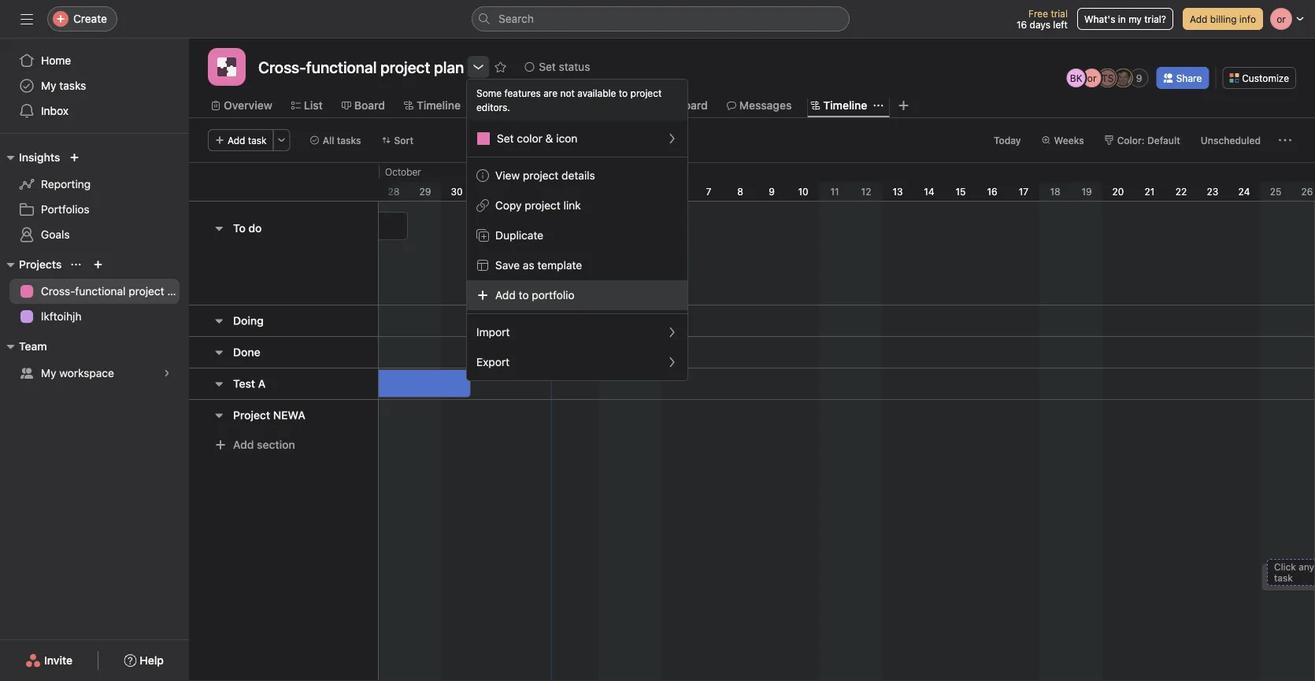 Task type: vqa. For each thing, say whether or not it's contained in the screenshot.
Add to portfolio's 'Add'
yes



Task type: locate. For each thing, give the bounding box(es) containing it.
share button
[[1157, 67, 1209, 89]]

my up the inbox
[[41, 79, 56, 92]]

1 my from the top
[[41, 79, 56, 92]]

project newa
[[233, 409, 306, 422]]

set inside set status dropdown button
[[539, 60, 556, 73]]

0 horizontal spatial tasks
[[59, 79, 86, 92]]

puzzle image
[[217, 57, 236, 76]]

set up 'are'
[[539, 60, 556, 73]]

0 horizontal spatial cross-
[[41, 285, 75, 298]]

in
[[1118, 13, 1126, 24]]

2 my from the top
[[41, 367, 56, 380]]

goals
[[41, 228, 70, 241]]

search list box
[[472, 6, 850, 32]]

26
[[1302, 186, 1313, 197]]

add inside button
[[233, 438, 254, 451]]

tasks right "all"
[[337, 135, 361, 146]]

reporting
[[41, 178, 91, 191]]

timeline
[[417, 99, 461, 112], [823, 99, 867, 112]]

add billing info button
[[1183, 8, 1263, 30]]

add left billing
[[1190, 13, 1208, 24]]

functional up lkftoihjh 'link'
[[75, 285, 126, 298]]

1 horizontal spatial tasks
[[337, 135, 361, 146]]

menu
[[467, 80, 688, 380]]

1 vertical spatial functional
[[75, 285, 126, 298]]

add section
[[233, 438, 295, 451]]

add task button
[[208, 129, 274, 151]]

0 vertical spatial to
[[619, 87, 628, 98]]

editors.
[[477, 102, 510, 113]]

15
[[956, 186, 966, 197]]

project
[[631, 87, 662, 98], [523, 169, 559, 182], [525, 199, 561, 212], [129, 285, 164, 298]]

24
[[1239, 186, 1250, 197]]

timeline down project plan
[[417, 99, 461, 112]]

today
[[994, 135, 1021, 146]]

template
[[538, 259, 582, 272]]

16 left the days
[[1017, 19, 1027, 30]]

overview
[[224, 99, 272, 112]]

my
[[1129, 13, 1142, 24]]

newa
[[273, 409, 306, 422]]

0 horizontal spatial timeline
[[417, 99, 461, 112]]

all
[[323, 135, 334, 146]]

cross- for cross-functional project plan
[[41, 285, 75, 298]]

0 vertical spatial set
[[539, 60, 556, 73]]

1 horizontal spatial 9
[[1136, 72, 1142, 83]]

16 inside free trial 16 days left
[[1017, 19, 1027, 30]]

cross- for cross-functional project plan
[[258, 57, 306, 76]]

invite button
[[15, 647, 83, 675]]

timeline link left tab actions image
[[811, 97, 867, 114]]

project up 'dashboard'
[[631, 87, 662, 98]]

board
[[354, 99, 385, 112]]

9
[[1136, 72, 1142, 83], [769, 186, 775, 197]]

cross- up list link
[[258, 57, 306, 76]]

section
[[257, 438, 295, 451]]

bk
[[1070, 72, 1083, 83]]

1 vertical spatial tasks
[[337, 135, 361, 146]]

board link
[[342, 97, 385, 114]]

doing button
[[233, 307, 264, 335]]

collapse task list for the section to do image
[[213, 222, 225, 235]]

2
[[549, 186, 554, 197]]

test a button
[[233, 370, 266, 398]]

add down project on the bottom
[[233, 438, 254, 451]]

portfolio
[[532, 289, 575, 302]]

info
[[1240, 13, 1256, 24]]

more actions image
[[277, 135, 286, 145]]

color
[[517, 132, 543, 145]]

0 vertical spatial 9
[[1136, 72, 1142, 83]]

color:
[[1117, 135, 1145, 146]]

create
[[73, 12, 107, 25]]

1 vertical spatial to
[[519, 289, 529, 302]]

unscheduled
[[1201, 135, 1261, 146]]

0 vertical spatial tasks
[[59, 79, 86, 92]]

1 horizontal spatial timeline
[[823, 99, 867, 112]]

global element
[[0, 39, 189, 133]]

1 horizontal spatial to
[[619, 87, 628, 98]]

messages
[[739, 99, 792, 112]]

set
[[539, 60, 556, 73], [497, 132, 514, 145]]

home
[[41, 54, 71, 67]]

sort button
[[375, 129, 421, 151]]

0 horizontal spatial 16
[[987, 186, 998, 197]]

left
[[1053, 19, 1068, 30]]

9 right ja
[[1136, 72, 1142, 83]]

1 horizontal spatial set
[[539, 60, 556, 73]]

0 horizontal spatial timeline link
[[404, 97, 461, 114]]

1 horizontal spatial 16
[[1017, 19, 1027, 30]]

task
[[248, 135, 267, 146]]

cross- up lkftoihjh
[[41, 285, 75, 298]]

1 vertical spatial 9
[[769, 186, 775, 197]]

goals link
[[9, 222, 180, 247]]

0 horizontal spatial functional
[[75, 285, 126, 298]]

1 horizontal spatial functional
[[306, 57, 377, 76]]

add inside menu item
[[495, 289, 516, 302]]

12
[[861, 186, 871, 197]]

13
[[893, 186, 903, 197]]

1 timeline link from the left
[[404, 97, 461, 114]]

add tab image
[[897, 99, 910, 112]]

to right available
[[619, 87, 628, 98]]

timeline link down project plan
[[404, 97, 461, 114]]

add down save
[[495, 289, 516, 302]]

export
[[477, 356, 510, 369]]

add left task
[[228, 135, 245, 146]]

17
[[1019, 186, 1029, 197]]

project plan
[[380, 57, 464, 76]]

set status button
[[518, 56, 597, 78]]

20
[[1113, 186, 1124, 197]]

tasks for my tasks
[[59, 79, 86, 92]]

to left portfolio
[[519, 289, 529, 302]]

set status
[[539, 60, 590, 73]]

1 vertical spatial my
[[41, 367, 56, 380]]

days
[[1030, 19, 1051, 30]]

0 horizontal spatial set
[[497, 132, 514, 145]]

tasks inside dropdown button
[[337, 135, 361, 146]]

weeks
[[1054, 135, 1084, 146]]

tab actions image
[[874, 101, 883, 110]]

0 vertical spatial cross-
[[258, 57, 306, 76]]

16
[[1017, 19, 1027, 30], [987, 186, 998, 197]]

weeks button
[[1035, 129, 1091, 151]]

0 vertical spatial my
[[41, 79, 56, 92]]

1 timeline from the left
[[417, 99, 461, 112]]

1 horizontal spatial cross-
[[258, 57, 306, 76]]

add
[[1190, 13, 1208, 24], [228, 135, 245, 146], [495, 289, 516, 302], [233, 438, 254, 451]]

teams element
[[0, 332, 189, 389]]

tasks for all tasks
[[337, 135, 361, 146]]

insights element
[[0, 143, 189, 250]]

new image
[[70, 153, 79, 162]]

customize button
[[1223, 67, 1296, 89]]

today button
[[987, 129, 1028, 151]]

30
[[451, 186, 463, 197]]

menu containing set color & icon
[[467, 80, 688, 380]]

my down the team
[[41, 367, 56, 380]]

functional up the board link
[[306, 57, 377, 76]]

my tasks
[[41, 79, 86, 92]]

import
[[477, 326, 510, 339]]

inbox
[[41, 104, 69, 117]]

timeline left tab actions image
[[823, 99, 867, 112]]

insights
[[19, 151, 60, 164]]

my for my tasks
[[41, 79, 56, 92]]

0 horizontal spatial to
[[519, 289, 529, 302]]

1 vertical spatial set
[[497, 132, 514, 145]]

14
[[924, 186, 935, 197]]

tasks inside global element
[[59, 79, 86, 92]]

functional for project plan
[[306, 57, 377, 76]]

to
[[619, 87, 628, 98], [519, 289, 529, 302]]

9 left 10
[[769, 186, 775, 197]]

cross- inside projects element
[[41, 285, 75, 298]]

1 horizontal spatial timeline link
[[811, 97, 867, 114]]

show options, current sort, top image
[[71, 260, 81, 269]]

my inside 'teams' 'element'
[[41, 367, 56, 380]]

project left the plan at the left top
[[129, 285, 164, 298]]

copy
[[495, 199, 522, 212]]

tasks down "home"
[[59, 79, 86, 92]]

cross-functional project plan link
[[9, 279, 189, 304]]

lkftoihjh
[[41, 310, 82, 323]]

add for add section
[[233, 438, 254, 451]]

16 right 15
[[987, 186, 998, 197]]

set left color
[[497, 132, 514, 145]]

cross-functional project plan
[[258, 57, 464, 76]]

default
[[1148, 135, 1181, 146]]

0 vertical spatial 16
[[1017, 19, 1027, 30]]

to inside menu item
[[519, 289, 529, 302]]

29
[[419, 186, 431, 197]]

my inside global element
[[41, 79, 56, 92]]

add to portfolio menu item
[[467, 280, 688, 310]]

0 vertical spatial functional
[[306, 57, 377, 76]]

functional inside cross-functional project plan link
[[75, 285, 126, 298]]

save as template
[[495, 259, 582, 272]]

project up 2 on the top of the page
[[523, 169, 559, 182]]

1 vertical spatial cross-
[[41, 285, 75, 298]]

duplicate
[[495, 229, 544, 242]]



Task type: describe. For each thing, give the bounding box(es) containing it.
to inside some features are not available to project editors.
[[619, 87, 628, 98]]

my for my workspace
[[41, 367, 56, 380]]

0 horizontal spatial 9
[[769, 186, 775, 197]]

share
[[1177, 72, 1202, 83]]

portfolios
[[41, 203, 90, 216]]

functional for project
[[75, 285, 126, 298]]

messages link
[[727, 97, 792, 114]]

done
[[233, 346, 260, 359]]

done button
[[233, 338, 260, 367]]

free
[[1029, 8, 1048, 19]]

what's in my trial?
[[1085, 13, 1166, 24]]

as
[[523, 259, 535, 272]]

collapse task list for the section done image
[[213, 346, 225, 359]]

project down 2 on the top of the page
[[525, 199, 561, 212]]

add to starred image
[[494, 61, 507, 73]]

available
[[578, 87, 616, 98]]

sort
[[394, 135, 414, 146]]

help
[[140, 654, 164, 667]]

are
[[544, 87, 558, 98]]

portfolios link
[[9, 197, 180, 222]]

add for add billing info
[[1190, 13, 1208, 24]]

team
[[19, 340, 47, 353]]

project inside some features are not available to project editors.
[[631, 87, 662, 98]]

ts
[[1102, 72, 1114, 83]]

icon
[[556, 132, 578, 145]]

add for add task
[[228, 135, 245, 146]]

projects button
[[0, 255, 62, 274]]

2 timeline link from the left
[[811, 97, 867, 114]]

color: default button
[[1098, 129, 1188, 151]]

&
[[546, 132, 553, 145]]

link
[[564, 199, 581, 212]]

to do button
[[233, 214, 262, 243]]

workflow link
[[558, 97, 620, 114]]

7
[[706, 186, 712, 197]]

1 vertical spatial 16
[[987, 186, 998, 197]]

set for set color & icon
[[497, 132, 514, 145]]

set for set status
[[539, 60, 556, 73]]

cross-functional project plan
[[41, 285, 189, 298]]

all tasks button
[[303, 129, 368, 151]]

hide sidebar image
[[20, 13, 33, 25]]

team button
[[0, 337, 47, 356]]

some
[[477, 87, 502, 98]]

11
[[831, 186, 839, 197]]

what's in my trial? button
[[1077, 8, 1174, 30]]

new project or portfolio image
[[93, 260, 103, 269]]

21
[[1145, 186, 1155, 197]]

billing
[[1210, 13, 1237, 24]]

see details, my workspace image
[[162, 369, 172, 378]]

doing
[[233, 314, 264, 327]]

view project details
[[495, 169, 595, 182]]

more actions image
[[1279, 134, 1292, 147]]

calendar link
[[480, 97, 539, 114]]

projects
[[19, 258, 62, 271]]

trial?
[[1145, 13, 1166, 24]]

project
[[233, 409, 270, 422]]

calendar
[[492, 99, 539, 112]]

copy project link
[[495, 199, 581, 212]]

add task
[[228, 135, 267, 146]]

workflow
[[571, 99, 620, 112]]

workspace
[[59, 367, 114, 380]]

add billing info
[[1190, 13, 1256, 24]]

show options image
[[472, 61, 485, 73]]

projects element
[[0, 250, 189, 332]]

10
[[798, 186, 809, 197]]

or
[[1088, 72, 1097, 83]]

customize
[[1242, 72, 1289, 83]]

not
[[560, 87, 575, 98]]

list link
[[291, 97, 323, 114]]

details
[[562, 169, 595, 182]]

a
[[258, 377, 266, 390]]

collapse task list for the section doing image
[[213, 315, 225, 327]]

insights button
[[0, 148, 60, 167]]

28
[[388, 186, 400, 197]]

color: default
[[1117, 135, 1181, 146]]

add for add to portfolio
[[495, 289, 516, 302]]

overview link
[[211, 97, 272, 114]]

reporting link
[[9, 172, 180, 197]]

2 timeline from the left
[[823, 99, 867, 112]]

collapse task list for the section test a image
[[213, 378, 225, 390]]

invite
[[44, 654, 73, 667]]

project newa button
[[233, 401, 306, 430]]

test
[[233, 377, 255, 390]]

home link
[[9, 48, 180, 73]]

help button
[[114, 647, 174, 675]]

my workspace link
[[9, 361, 180, 386]]

dashboard
[[651, 99, 708, 112]]

my workspace
[[41, 367, 114, 380]]

search button
[[472, 6, 850, 32]]

free trial 16 days left
[[1017, 8, 1068, 30]]

collapse task list for the section project newa image
[[213, 409, 225, 422]]



